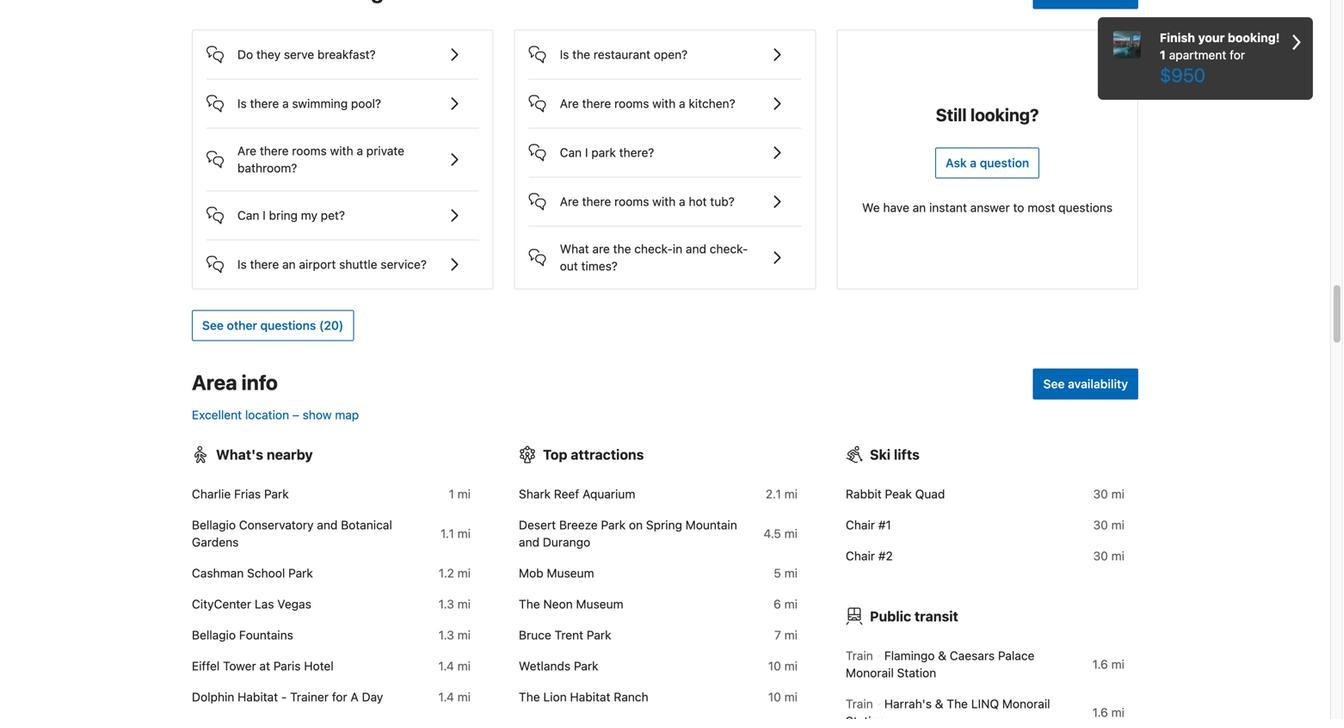 Task type: describe. For each thing, give the bounding box(es) containing it.
public transit
[[870, 609, 959, 625]]

is for is there an airport shuttle service?
[[238, 257, 247, 272]]

see other questions (20)
[[202, 318, 344, 333]]

the inside is the restaurant open? button
[[573, 47, 591, 61]]

serve
[[284, 47, 314, 61]]

nearby
[[267, 447, 313, 463]]

$950
[[1161, 64, 1206, 86]]

bruce
[[519, 628, 552, 643]]

1.6
[[1093, 658, 1109, 672]]

is the restaurant open? button
[[529, 30, 802, 65]]

to
[[1014, 201, 1025, 215]]

shuttle
[[339, 257, 378, 272]]

ask
[[946, 156, 967, 170]]

bellagio fountains
[[192, 628, 293, 643]]

there for is there an airport shuttle service?
[[250, 257, 279, 272]]

station for flamingo
[[898, 666, 937, 680]]

mob
[[519, 566, 544, 581]]

mi for desert breeze park on spring mountain and durango
[[785, 527, 798, 541]]

show
[[303, 408, 332, 422]]

monorail for harrah's & the linq monorail station
[[1003, 697, 1051, 711]]

frias
[[234, 487, 261, 501]]

mi for chair #2
[[1112, 549, 1125, 563]]

bellagio for bellagio fountains
[[192, 628, 236, 643]]

question
[[980, 156, 1030, 170]]

are
[[593, 242, 610, 256]]

we
[[863, 201, 880, 215]]

are there rooms with a kitchen? button
[[529, 80, 802, 114]]

see availability
[[1044, 377, 1129, 391]]

what are the check-in and check- out times? button
[[529, 227, 802, 275]]

hotel
[[304, 659, 334, 674]]

dolphin habitat - trainer for a day
[[192, 690, 383, 705]]

excellent
[[192, 408, 242, 422]]

desert breeze park on spring mountain and durango
[[519, 518, 738, 550]]

the lion habitat ranch
[[519, 690, 649, 705]]

0 horizontal spatial for
[[332, 690, 348, 705]]

is the restaurant open?
[[560, 47, 688, 61]]

bellagio for bellagio conservatory and botanical gardens
[[192, 518, 236, 532]]

mi for eiffel tower at paris hotel
[[458, 659, 471, 674]]

a for are there rooms with a private bathroom?
[[357, 144, 363, 158]]

tub?
[[711, 194, 735, 209]]

can i park there? button
[[529, 129, 802, 163]]

shark reef aquarium
[[519, 487, 636, 501]]

still
[[936, 105, 967, 125]]

linq
[[972, 697, 1000, 711]]

are there rooms with a hot tub? button
[[529, 178, 802, 212]]

restaurant
[[594, 47, 651, 61]]

times?
[[582, 259, 618, 273]]

with for hot
[[653, 194, 676, 209]]

desert
[[519, 518, 556, 532]]

trainer
[[290, 690, 329, 705]]

paris
[[274, 659, 301, 674]]

trent
[[555, 628, 584, 643]]

out
[[560, 259, 578, 273]]

a right ask
[[971, 156, 977, 170]]

monorail for flamingo & caesars palace monorail station
[[846, 666, 894, 680]]

spring
[[646, 518, 683, 532]]

4.5 mi
[[764, 527, 798, 541]]

is there an airport shuttle service?
[[238, 257, 427, 272]]

can i bring my pet?
[[238, 208, 345, 222]]

other
[[227, 318, 257, 333]]

1 check- from the left
[[635, 242, 673, 256]]

rooms for private
[[292, 144, 327, 158]]

location
[[245, 408, 289, 422]]

mi for chair #1
[[1112, 518, 1125, 532]]

rooms for hot
[[615, 194, 650, 209]]

with for kitchen?
[[653, 96, 676, 111]]

there for are there rooms with a private bathroom?
[[260, 144, 289, 158]]

the inside harrah's & the linq monorail station
[[947, 697, 969, 711]]

what's nearby
[[216, 447, 313, 463]]

are there rooms with a kitchen?
[[560, 96, 736, 111]]

day
[[362, 690, 383, 705]]

swimming
[[292, 96, 348, 111]]

durango
[[543, 535, 591, 550]]

open?
[[654, 47, 688, 61]]

school
[[247, 566, 285, 581]]

1.2
[[439, 566, 454, 581]]

citycenter
[[192, 597, 252, 612]]

mi for citycenter las vegas
[[458, 597, 471, 612]]

for inside finish your booking! 1 apartment for $950
[[1230, 48, 1246, 62]]

can i bring my pet? button
[[207, 191, 479, 226]]

are for are there rooms with a hot tub?
[[560, 194, 579, 209]]

10 mi for wetlands park
[[769, 659, 798, 674]]

rabbit peak quad
[[846, 487, 946, 501]]

train for flamingo & caesars palace monorail station
[[846, 649, 874, 663]]

excellent location – show map
[[192, 408, 359, 422]]

mob museum
[[519, 566, 595, 581]]

1.3 mi for bellagio fountains
[[439, 628, 471, 643]]

ranch
[[614, 690, 649, 705]]

mi for bellagio fountains
[[458, 628, 471, 643]]

see for see availability
[[1044, 377, 1065, 391]]

2 habitat from the left
[[570, 690, 611, 705]]

reef
[[554, 487, 580, 501]]

30 mi for chair #2
[[1094, 549, 1125, 563]]

10 mi for the lion habitat ranch
[[769, 690, 798, 705]]

and inside desert breeze park on spring mountain and durango
[[519, 535, 540, 550]]

what
[[560, 242, 589, 256]]

-
[[281, 690, 287, 705]]

30 for rabbit peak quad
[[1094, 487, 1109, 501]]

see availability button
[[1034, 369, 1139, 400]]

chair for chair #2
[[846, 549, 876, 563]]

park for breeze
[[601, 518, 626, 532]]

30 mi for chair #1
[[1094, 518, 1125, 532]]

1.3 for citycenter las vegas
[[439, 597, 454, 612]]

flamingo
[[885, 649, 935, 663]]

public
[[870, 609, 912, 625]]

a for are there rooms with a kitchen?
[[679, 96, 686, 111]]

are for are there rooms with a kitchen?
[[560, 96, 579, 111]]

with for private
[[330, 144, 354, 158]]

they
[[257, 47, 281, 61]]

& for harrah's
[[936, 697, 944, 711]]

pool?
[[351, 96, 381, 111]]

1.4 mi for dolphin habitat - trainer for a day
[[439, 690, 471, 705]]

kitchen?
[[689, 96, 736, 111]]

mountain
[[686, 518, 738, 532]]

breeze
[[560, 518, 598, 532]]

what's
[[216, 447, 263, 463]]

there for are there rooms with a kitchen?
[[582, 96, 611, 111]]

6
[[774, 597, 782, 612]]

pet?
[[321, 208, 345, 222]]

mi for bellagio conservatory and botanical gardens
[[458, 527, 471, 541]]

neon
[[544, 597, 573, 612]]

on
[[629, 518, 643, 532]]

mi for mob museum
[[785, 566, 798, 581]]

2 check- from the left
[[710, 242, 749, 256]]

5
[[774, 566, 782, 581]]

there for are there rooms with a hot tub?
[[582, 194, 611, 209]]

1 inside finish your booking! 1 apartment for $950
[[1161, 48, 1167, 62]]

#1
[[879, 518, 892, 532]]

top attractions
[[543, 447, 644, 463]]

1.2 mi
[[439, 566, 471, 581]]

mi for dolphin habitat - trainer for a day
[[458, 690, 471, 705]]

(20)
[[319, 318, 344, 333]]



Task type: vqa. For each thing, say whether or not it's contained in the screenshot.
'Bellagio Conservatory and Botanical Gardens'
yes



Task type: locate. For each thing, give the bounding box(es) containing it.
30 mi for rabbit peak quad
[[1094, 487, 1125, 501]]

0 vertical spatial 1
[[1161, 48, 1167, 62]]

apartment
[[1170, 48, 1227, 62]]

wetlands park
[[519, 659, 599, 674]]

there for is there a swimming pool?
[[250, 96, 279, 111]]

with left "hot"
[[653, 194, 676, 209]]

1 1.3 from the top
[[439, 597, 454, 612]]

1 down finish
[[1161, 48, 1167, 62]]

2 10 mi from the top
[[769, 690, 798, 705]]

and down 'desert'
[[519, 535, 540, 550]]

mi for shark reef aquarium
[[785, 487, 798, 501]]

can for can i bring my pet?
[[238, 208, 260, 222]]

2 vertical spatial 30
[[1094, 549, 1109, 563]]

see other questions (20) button
[[192, 310, 354, 341]]

do
[[238, 47, 253, 61]]

1 vertical spatial 10
[[769, 690, 782, 705]]

1 vertical spatial chair
[[846, 549, 876, 563]]

1 vertical spatial 1
[[449, 487, 454, 501]]

2 1.4 from the top
[[439, 690, 454, 705]]

1 bellagio from the top
[[192, 518, 236, 532]]

1.3 for bellagio fountains
[[439, 628, 454, 643]]

train
[[846, 649, 874, 663], [846, 697, 874, 711]]

0 vertical spatial rooms
[[615, 96, 650, 111]]

0 vertical spatial 1.4 mi
[[439, 659, 471, 674]]

charlie
[[192, 487, 231, 501]]

chair left #1
[[846, 518, 876, 532]]

park for school
[[288, 566, 313, 581]]

mi
[[458, 487, 471, 501], [785, 487, 798, 501], [1112, 487, 1125, 501], [1112, 518, 1125, 532], [458, 527, 471, 541], [785, 527, 798, 541], [1112, 549, 1125, 563], [458, 566, 471, 581], [785, 566, 798, 581], [458, 597, 471, 612], [785, 597, 798, 612], [458, 628, 471, 643], [785, 628, 798, 643], [1112, 658, 1125, 672], [458, 659, 471, 674], [785, 659, 798, 674], [458, 690, 471, 705], [785, 690, 798, 705]]

park up vegas at the left
[[288, 566, 313, 581]]

1 vertical spatial &
[[936, 697, 944, 711]]

1.3 mi
[[439, 597, 471, 612], [439, 628, 471, 643]]

and right in
[[686, 242, 707, 256]]

1 vertical spatial 1.4 mi
[[439, 690, 471, 705]]

1 vertical spatial and
[[317, 518, 338, 532]]

bruce trent park
[[519, 628, 612, 643]]

mi for cashman school park
[[458, 566, 471, 581]]

i for bring
[[263, 208, 266, 222]]

station down flamingo
[[898, 666, 937, 680]]

1 vertical spatial 30
[[1094, 518, 1109, 532]]

habitat right lion
[[570, 690, 611, 705]]

2 vertical spatial with
[[653, 194, 676, 209]]

30 for chair #2
[[1094, 549, 1109, 563]]

and inside what are the check-in and check- out times?
[[686, 242, 707, 256]]

0 horizontal spatial the
[[573, 47, 591, 61]]

is up other
[[238, 257, 247, 272]]

1 vertical spatial an
[[282, 257, 296, 272]]

i inside button
[[585, 145, 588, 160]]

wetlands
[[519, 659, 571, 674]]

2 horizontal spatial and
[[686, 242, 707, 256]]

0 horizontal spatial an
[[282, 257, 296, 272]]

a left "hot"
[[679, 194, 686, 209]]

can inside button
[[560, 145, 582, 160]]

0 vertical spatial for
[[1230, 48, 1246, 62]]

rooms up bathroom? on the top of the page
[[292, 144, 327, 158]]

0 vertical spatial 30 mi
[[1094, 487, 1125, 501]]

is
[[560, 47, 569, 61], [238, 96, 247, 111], [238, 257, 247, 272]]

1 train from the top
[[846, 649, 874, 663]]

1 vertical spatial is
[[238, 96, 247, 111]]

a for are there rooms with a hot tub?
[[679, 194, 686, 209]]

1 vertical spatial with
[[330, 144, 354, 158]]

a
[[282, 96, 289, 111], [679, 96, 686, 111], [357, 144, 363, 158], [971, 156, 977, 170], [679, 194, 686, 209]]

10 for the lion habitat ranch
[[769, 690, 782, 705]]

2 10 from the top
[[769, 690, 782, 705]]

is inside button
[[238, 96, 247, 111]]

1.1 mi
[[441, 527, 471, 541]]

train left harrah's
[[846, 697, 874, 711]]

1 vertical spatial 1.4
[[439, 690, 454, 705]]

1.6 mi
[[1093, 658, 1125, 672]]

1 horizontal spatial 1
[[1161, 48, 1167, 62]]

1 vertical spatial rooms
[[292, 144, 327, 158]]

is for is there a swimming pool?
[[238, 96, 247, 111]]

mi for bruce trent park
[[785, 628, 798, 643]]

station inside flamingo & caesars palace monorail station
[[898, 666, 937, 680]]

0 vertical spatial chair
[[846, 518, 876, 532]]

0 vertical spatial 1.3
[[439, 597, 454, 612]]

0 vertical spatial with
[[653, 96, 676, 111]]

park left on
[[601, 518, 626, 532]]

0 vertical spatial see
[[202, 318, 224, 333]]

is inside button
[[560, 47, 569, 61]]

can left bring
[[238, 208, 260, 222]]

1 1.3 mi from the top
[[439, 597, 471, 612]]

mi for charlie frias park
[[458, 487, 471, 501]]

30 for chair #1
[[1094, 518, 1109, 532]]

& inside harrah's & the linq monorail station
[[936, 697, 944, 711]]

2 vertical spatial is
[[238, 257, 247, 272]]

airport
[[299, 257, 336, 272]]

2 1.3 mi from the top
[[439, 628, 471, 643]]

fountains
[[239, 628, 293, 643]]

park inside desert breeze park on spring mountain and durango
[[601, 518, 626, 532]]

park for trent
[[587, 628, 612, 643]]

1 vertical spatial museum
[[576, 597, 624, 612]]

1 horizontal spatial i
[[585, 145, 588, 160]]

the inside what are the check-in and check- out times?
[[614, 242, 632, 256]]

do they serve breakfast? button
[[207, 30, 479, 65]]

1 vertical spatial see
[[1044, 377, 1065, 391]]

map
[[335, 408, 359, 422]]

0 vertical spatial 10 mi
[[769, 659, 798, 674]]

0 vertical spatial monorail
[[846, 666, 894, 680]]

botanical
[[341, 518, 392, 532]]

1 vertical spatial can
[[238, 208, 260, 222]]

rooms inside are there rooms with a private bathroom?
[[292, 144, 327, 158]]

0 vertical spatial 10
[[769, 659, 782, 674]]

3 30 from the top
[[1094, 549, 1109, 563]]

6 mi
[[774, 597, 798, 612]]

1 chair from the top
[[846, 518, 876, 532]]

0 vertical spatial &
[[939, 649, 947, 663]]

0 horizontal spatial check-
[[635, 242, 673, 256]]

0 vertical spatial the
[[573, 47, 591, 61]]

0 vertical spatial 30
[[1094, 487, 1109, 501]]

rooms for kitchen?
[[615, 96, 650, 111]]

bellagio up gardens
[[192, 518, 236, 532]]

1 horizontal spatial for
[[1230, 48, 1246, 62]]

1 vertical spatial 1.3
[[439, 628, 454, 643]]

0 horizontal spatial questions
[[260, 318, 316, 333]]

park right frias
[[264, 487, 289, 501]]

see inside button
[[1044, 377, 1065, 391]]

2 chair from the top
[[846, 549, 876, 563]]

1 vertical spatial questions
[[260, 318, 316, 333]]

1 vertical spatial monorail
[[1003, 697, 1051, 711]]

mi for wetlands park
[[785, 659, 798, 674]]

1.4 mi for eiffel tower at paris hotel
[[439, 659, 471, 674]]

there inside "button"
[[250, 257, 279, 272]]

station for harrah's
[[846, 714, 886, 720]]

1 horizontal spatial check-
[[710, 242, 749, 256]]

questions inside button
[[260, 318, 316, 333]]

finish your booking! 1 apartment for $950
[[1161, 31, 1281, 86]]

park for frias
[[264, 487, 289, 501]]

are for are there rooms with a private bathroom?
[[238, 144, 257, 158]]

2 vertical spatial rooms
[[615, 194, 650, 209]]

there up the 'park'
[[582, 96, 611, 111]]

1 vertical spatial bellagio
[[192, 628, 236, 643]]

can for can i park there?
[[560, 145, 582, 160]]

1 horizontal spatial the
[[614, 242, 632, 256]]

1 vertical spatial station
[[846, 714, 886, 720]]

cashman school park
[[192, 566, 313, 581]]

2 1.4 mi from the top
[[439, 690, 471, 705]]

1 horizontal spatial questions
[[1059, 201, 1113, 215]]

questions left (20)
[[260, 318, 316, 333]]

see left availability
[[1044, 377, 1065, 391]]

rooms up there?
[[615, 96, 650, 111]]

0 vertical spatial 1.4
[[439, 659, 454, 674]]

for down booking!
[[1230, 48, 1246, 62]]

0 vertical spatial station
[[898, 666, 937, 680]]

info
[[242, 371, 278, 395]]

the for the neon museum
[[519, 597, 540, 612]]

10 for wetlands park
[[769, 659, 782, 674]]

a left kitchen? on the right top of the page
[[679, 96, 686, 111]]

station inside harrah's & the linq monorail station
[[846, 714, 886, 720]]

an for airport
[[282, 257, 296, 272]]

1 10 mi from the top
[[769, 659, 798, 674]]

park up the lion habitat ranch
[[574, 659, 599, 674]]

habitat left -
[[238, 690, 278, 705]]

with inside are there rooms with a private bathroom?
[[330, 144, 354, 158]]

an for instant
[[913, 201, 927, 215]]

and inside bellagio conservatory and botanical gardens
[[317, 518, 338, 532]]

is there a swimming pool? button
[[207, 80, 479, 114]]

an right have
[[913, 201, 927, 215]]

breakfast?
[[318, 47, 376, 61]]

an
[[913, 201, 927, 215], [282, 257, 296, 272]]

the right are
[[614, 242, 632, 256]]

10 mi
[[769, 659, 798, 674], [769, 690, 798, 705]]

rooms
[[615, 96, 650, 111], [292, 144, 327, 158], [615, 194, 650, 209]]

service?
[[381, 257, 427, 272]]

2 vertical spatial are
[[560, 194, 579, 209]]

what are the check-in and check- out times?
[[560, 242, 749, 273]]

there down bring
[[250, 257, 279, 272]]

are up 'can i park there?'
[[560, 96, 579, 111]]

an inside is there an airport shuttle service? "button"
[[282, 257, 296, 272]]

0 horizontal spatial 1
[[449, 487, 454, 501]]

station down harrah's
[[846, 714, 886, 720]]

is for is the restaurant open?
[[560, 47, 569, 61]]

chair left #2
[[846, 549, 876, 563]]

0 vertical spatial can
[[560, 145, 582, 160]]

1 vertical spatial for
[[332, 690, 348, 705]]

1 10 from the top
[[769, 659, 782, 674]]

rooms down there?
[[615, 194, 650, 209]]

answer
[[971, 201, 1011, 215]]

rightchevron image
[[1293, 29, 1302, 55]]

there inside are there rooms with a private bathroom?
[[260, 144, 289, 158]]

the
[[573, 47, 591, 61], [614, 242, 632, 256]]

1 vertical spatial 1.3 mi
[[439, 628, 471, 643]]

1 30 from the top
[[1094, 487, 1109, 501]]

0 horizontal spatial station
[[846, 714, 886, 720]]

1.4 mi
[[439, 659, 471, 674], [439, 690, 471, 705]]

2 vertical spatial and
[[519, 535, 540, 550]]

check- down "tub?"
[[710, 242, 749, 256]]

1 horizontal spatial and
[[519, 535, 540, 550]]

the left neon
[[519, 597, 540, 612]]

questions right the most
[[1059, 201, 1113, 215]]

0 vertical spatial is
[[560, 47, 569, 61]]

1 horizontal spatial can
[[560, 145, 582, 160]]

your
[[1199, 31, 1226, 45]]

0 horizontal spatial i
[[263, 208, 266, 222]]

1 vertical spatial 30 mi
[[1094, 518, 1125, 532]]

can inside button
[[238, 208, 260, 222]]

chair #1
[[846, 518, 892, 532]]

i left the 'park'
[[585, 145, 588, 160]]

park right trent
[[587, 628, 612, 643]]

1 vertical spatial the
[[614, 242, 632, 256]]

0 horizontal spatial see
[[202, 318, 224, 333]]

ask a question button
[[936, 148, 1040, 179]]

2 vertical spatial 30 mi
[[1094, 549, 1125, 563]]

mi for the lion habitat ranch
[[785, 690, 798, 705]]

1 vertical spatial train
[[846, 697, 874, 711]]

i inside button
[[263, 208, 266, 222]]

& for flamingo
[[939, 649, 947, 663]]

0 horizontal spatial monorail
[[846, 666, 894, 680]]

an left airport
[[282, 257, 296, 272]]

ski
[[870, 447, 891, 463]]

2 30 from the top
[[1094, 518, 1109, 532]]

train left flamingo
[[846, 649, 874, 663]]

monorail right "linq"
[[1003, 697, 1051, 711]]

see inside button
[[202, 318, 224, 333]]

mi for the neon museum
[[785, 597, 798, 612]]

and left botanical
[[317, 518, 338, 532]]

there down they
[[250, 96, 279, 111]]

are there rooms with a hot tub?
[[560, 194, 735, 209]]

a inside are there rooms with a private bathroom?
[[357, 144, 363, 158]]

0 vertical spatial are
[[560, 96, 579, 111]]

monorail inside harrah's & the linq monorail station
[[1003, 697, 1051, 711]]

1 horizontal spatial station
[[898, 666, 937, 680]]

museum up the neon museum
[[547, 566, 595, 581]]

instant
[[930, 201, 968, 215]]

2 bellagio from the top
[[192, 628, 236, 643]]

booking!
[[1229, 31, 1281, 45]]

cashman
[[192, 566, 244, 581]]

0 vertical spatial questions
[[1059, 201, 1113, 215]]

bellagio inside bellagio conservatory and botanical gardens
[[192, 518, 236, 532]]

a left swimming
[[282, 96, 289, 111]]

see for see other questions (20)
[[202, 318, 224, 333]]

looking?
[[971, 105, 1040, 125]]

attractions
[[571, 447, 644, 463]]

1 horizontal spatial monorail
[[1003, 697, 1051, 711]]

there?
[[620, 145, 655, 160]]

0 horizontal spatial can
[[238, 208, 260, 222]]

0 vertical spatial and
[[686, 242, 707, 256]]

7 mi
[[775, 628, 798, 643]]

1.4 for eiffel tower at paris hotel
[[439, 659, 454, 674]]

mi for rabbit peak quad
[[1112, 487, 1125, 501]]

0 vertical spatial bellagio
[[192, 518, 236, 532]]

eiffel tower at paris hotel
[[192, 659, 334, 674]]

1 vertical spatial i
[[263, 208, 266, 222]]

a left the private
[[357, 144, 363, 158]]

do they serve breakfast?
[[238, 47, 376, 61]]

1 1.4 mi from the top
[[439, 659, 471, 674]]

2 train from the top
[[846, 697, 874, 711]]

1 horizontal spatial habitat
[[570, 690, 611, 705]]

excellent location – show map link
[[192, 408, 359, 422]]

bellagio conservatory and botanical gardens
[[192, 518, 392, 550]]

dolphin
[[192, 690, 234, 705]]

2 30 mi from the top
[[1094, 518, 1125, 532]]

are inside are there rooms with a private bathroom?
[[238, 144, 257, 158]]

station
[[898, 666, 937, 680], [846, 714, 886, 720]]

1 horizontal spatial an
[[913, 201, 927, 215]]

shark
[[519, 487, 551, 501]]

can left the 'park'
[[560, 145, 582, 160]]

0 vertical spatial museum
[[547, 566, 595, 581]]

1 vertical spatial 10 mi
[[769, 690, 798, 705]]

check- down are there rooms with a hot tub?
[[635, 242, 673, 256]]

is inside "button"
[[238, 257, 247, 272]]

1 horizontal spatial see
[[1044, 377, 1065, 391]]

1 up 1.1 mi
[[449, 487, 454, 501]]

see left other
[[202, 318, 224, 333]]

1.3
[[439, 597, 454, 612], [439, 628, 454, 643]]

3 30 mi from the top
[[1094, 549, 1125, 563]]

0 vertical spatial train
[[846, 649, 874, 663]]

is left restaurant
[[560, 47, 569, 61]]

1.3 mi for citycenter las vegas
[[439, 597, 471, 612]]

0 horizontal spatial and
[[317, 518, 338, 532]]

chair for chair #1
[[846, 518, 876, 532]]

museum right neon
[[576, 597, 624, 612]]

& right harrah's
[[936, 697, 944, 711]]

i left bring
[[263, 208, 266, 222]]

can i park there?
[[560, 145, 655, 160]]

with left the private
[[330, 144, 354, 158]]

0 vertical spatial 1.3 mi
[[439, 597, 471, 612]]

1 mi
[[449, 487, 471, 501]]

monorail inside flamingo & caesars palace monorail station
[[846, 666, 894, 680]]

4.5
[[764, 527, 782, 541]]

2 1.3 from the top
[[439, 628, 454, 643]]

1 1.4 from the top
[[439, 659, 454, 674]]

& inside flamingo & caesars palace monorail station
[[939, 649, 947, 663]]

0 horizontal spatial habitat
[[238, 690, 278, 705]]

there up are
[[582, 194, 611, 209]]

harrah's & the linq monorail station
[[846, 697, 1051, 720]]

ski lifts
[[870, 447, 920, 463]]

is down do
[[238, 96, 247, 111]]

bellagio down citycenter
[[192, 628, 236, 643]]

30 mi
[[1094, 487, 1125, 501], [1094, 518, 1125, 532], [1094, 549, 1125, 563]]

are up bathroom? on the top of the page
[[238, 144, 257, 158]]

caesars
[[950, 649, 995, 663]]

1.4 for dolphin habitat - trainer for a day
[[439, 690, 454, 705]]

1 30 mi from the top
[[1094, 487, 1125, 501]]

are up the what
[[560, 194, 579, 209]]

& left caesars
[[939, 649, 947, 663]]

there up bathroom? on the top of the page
[[260, 144, 289, 158]]

the left "linq"
[[947, 697, 969, 711]]

i for park
[[585, 145, 588, 160]]

0 vertical spatial i
[[585, 145, 588, 160]]

the for the lion habitat ranch
[[519, 690, 540, 705]]

with up can i park there? button
[[653, 96, 676, 111]]

train for harrah's & the linq monorail station
[[846, 697, 874, 711]]

area
[[192, 371, 237, 395]]

1 habitat from the left
[[238, 690, 278, 705]]

for left a
[[332, 690, 348, 705]]

monorail down flamingo
[[846, 666, 894, 680]]

the left lion
[[519, 690, 540, 705]]

1 vertical spatial are
[[238, 144, 257, 158]]

2.1 mi
[[766, 487, 798, 501]]

we have an instant answer to most questions
[[863, 201, 1113, 215]]

0 vertical spatial an
[[913, 201, 927, 215]]

bring
[[269, 208, 298, 222]]

the left restaurant
[[573, 47, 591, 61]]



